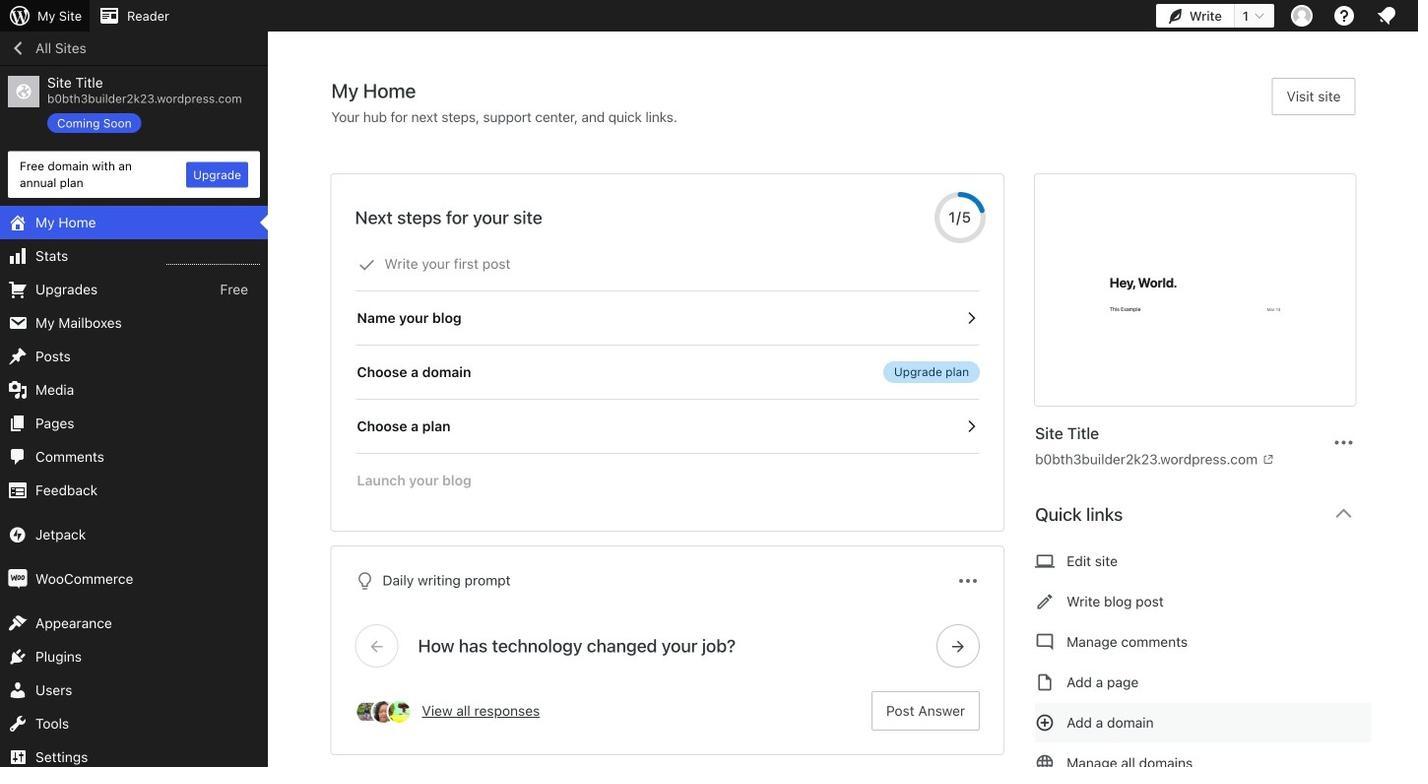 Task type: describe. For each thing, give the bounding box(es) containing it.
2 task enabled image from the top
[[962, 418, 980, 435]]

laptop image
[[1035, 549, 1055, 573]]

answered users image
[[355, 699, 381, 725]]

2 list item from the top
[[1409, 203, 1418, 295]]

show next prompt image
[[949, 637, 967, 655]]

my profile image
[[1291, 5, 1313, 27]]

task complete image
[[358, 256, 376, 274]]

insert_drive_file image
[[1035, 671, 1055, 694]]

launchpad checklist element
[[355, 237, 980, 507]]

1 img image from the top
[[8, 525, 28, 545]]



Task type: vqa. For each thing, say whether or not it's contained in the screenshot.
Show next prompt image
yes



Task type: locate. For each thing, give the bounding box(es) containing it.
list item
[[1409, 100, 1418, 172], [1409, 203, 1418, 295], [1409, 295, 1418, 388], [1409, 388, 1418, 461]]

edit image
[[1035, 590, 1055, 613]]

manage your notifications image
[[1375, 4, 1398, 28]]

task enabled image
[[962, 309, 980, 327], [962, 418, 980, 435]]

1 vertical spatial img image
[[8, 569, 28, 589]]

1 list item from the top
[[1409, 100, 1418, 172]]

answered users image
[[371, 699, 396, 725], [387, 699, 412, 725]]

0 vertical spatial task enabled image
[[962, 309, 980, 327]]

show previous prompt image
[[368, 637, 386, 655]]

main content
[[331, 78, 1371, 767]]

help image
[[1332, 4, 1356, 28]]

1 task enabled image from the top
[[962, 309, 980, 327]]

toggle menu image
[[956, 569, 980, 593]]

3 list item from the top
[[1409, 295, 1418, 388]]

mode_comment image
[[1035, 630, 1055, 654]]

4 list item from the top
[[1409, 388, 1418, 461]]

progress bar
[[935, 192, 986, 243]]

1 answered users image from the left
[[371, 699, 396, 725]]

more options for site site title image
[[1332, 431, 1355, 454]]

answered users image down "show previous prompt" icon
[[371, 699, 396, 725]]

2 img image from the top
[[8, 569, 28, 589]]

img image
[[8, 525, 28, 545], [8, 569, 28, 589]]

0 vertical spatial img image
[[8, 525, 28, 545]]

highest hourly views 0 image
[[166, 252, 260, 265]]

1 vertical spatial task enabled image
[[962, 418, 980, 435]]

answered users image right answered users image
[[387, 699, 412, 725]]

2 answered users image from the left
[[387, 699, 412, 725]]



